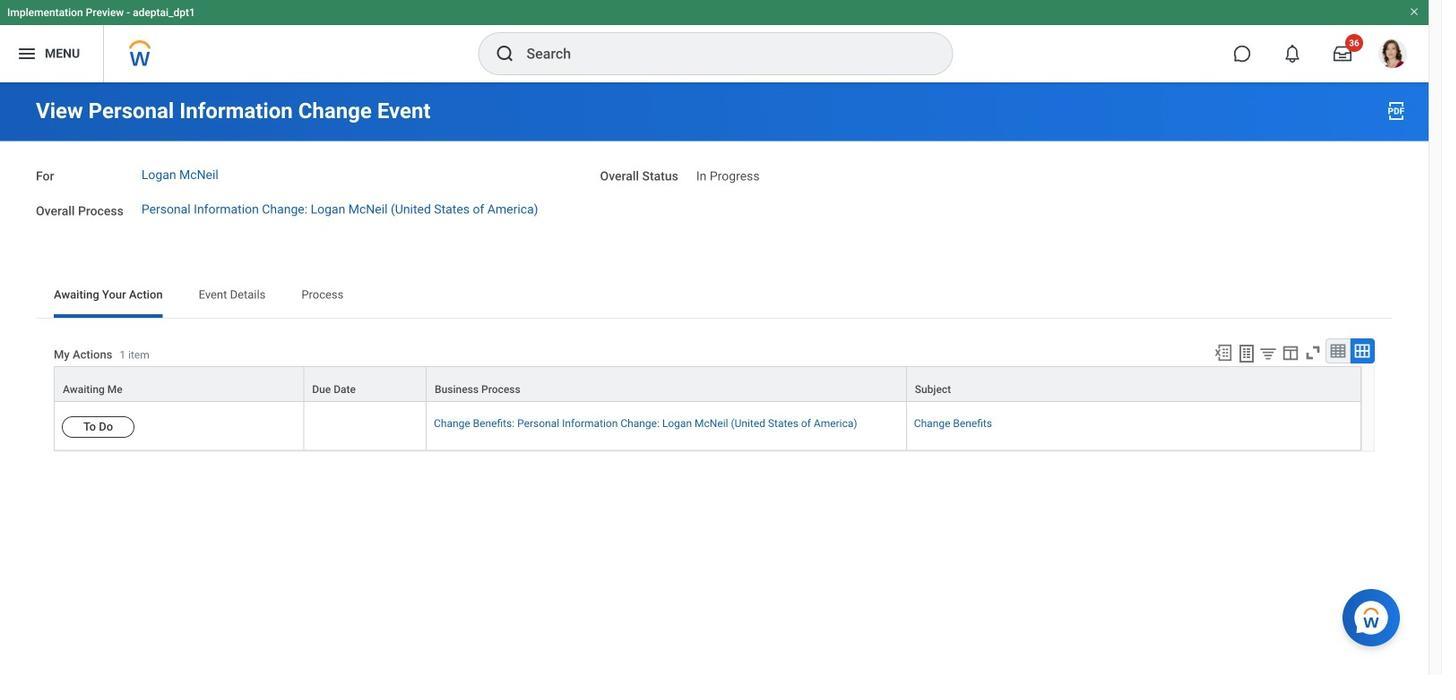 Task type: locate. For each thing, give the bounding box(es) containing it.
2 row from the top
[[54, 403, 1362, 451]]

banner
[[0, 0, 1429, 82]]

toolbar
[[1206, 339, 1375, 367]]

close environment banner image
[[1409, 6, 1420, 17]]

search image
[[494, 43, 516, 65]]

row
[[54, 367, 1362, 403], [54, 403, 1362, 451]]

table image
[[1329, 342, 1347, 360]]

click to view/edit grid preferences image
[[1281, 343, 1301, 363]]

fullscreen image
[[1303, 343, 1323, 363]]

main content
[[0, 82, 1429, 533]]

profile logan mcneil image
[[1379, 39, 1407, 72]]

tab list
[[36, 275, 1393, 318]]

expand table image
[[1354, 342, 1372, 360]]

inbox large image
[[1334, 45, 1352, 63]]

cell
[[304, 403, 427, 451]]



Task type: vqa. For each thing, say whether or not it's contained in the screenshot.
perspective image chevron down Image
no



Task type: describe. For each thing, give the bounding box(es) containing it.
view printable version (pdf) image
[[1386, 100, 1407, 122]]

Search Workday  search field
[[527, 34, 916, 74]]

justify image
[[16, 43, 38, 65]]

export to worksheets image
[[1236, 343, 1258, 365]]

export to excel image
[[1214, 343, 1234, 363]]

select to filter grid data image
[[1259, 344, 1278, 363]]

1 row from the top
[[54, 367, 1362, 403]]

notifications large image
[[1284, 45, 1302, 63]]



